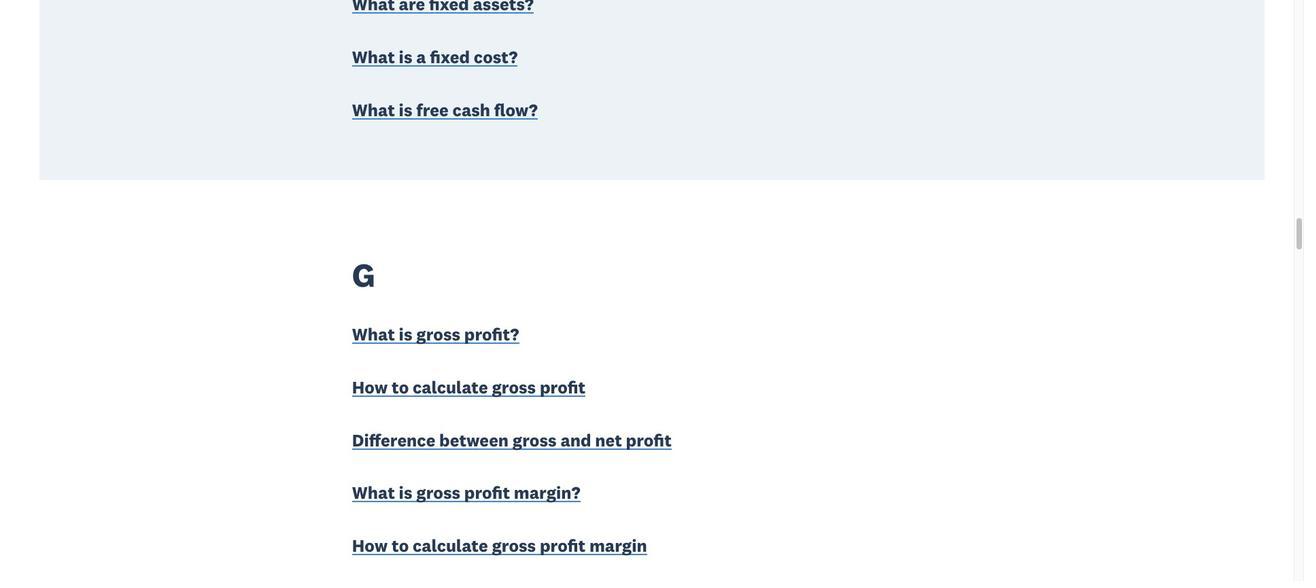 Task type: vqa. For each thing, say whether or not it's contained in the screenshot.
'calculate' within the How to calculate gross profit link
yes



Task type: locate. For each thing, give the bounding box(es) containing it.
4 is from the top
[[399, 482, 412, 504]]

2 is from the top
[[399, 99, 412, 121]]

what left free
[[352, 99, 395, 121]]

0 vertical spatial to
[[392, 377, 409, 398]]

gross left profit?
[[416, 324, 460, 345]]

2 to from the top
[[392, 535, 409, 557]]

what for what is free cash flow?
[[352, 99, 395, 121]]

g
[[352, 254, 375, 295]]

difference
[[352, 429, 435, 451]]

3 what from the top
[[352, 324, 395, 345]]

how to calculate gross profit link
[[352, 376, 586, 401]]

what is free cash flow?
[[352, 99, 538, 121]]

a
[[416, 46, 426, 68]]

gross
[[416, 324, 460, 345], [492, 377, 536, 398], [513, 429, 557, 451], [416, 482, 460, 504], [492, 535, 536, 557]]

what is a fixed cost? link
[[352, 45, 518, 71]]

1 to from the top
[[392, 377, 409, 398]]

1 vertical spatial how
[[352, 535, 388, 557]]

difference between gross and net profit
[[352, 429, 672, 451]]

what down g
[[352, 324, 395, 345]]

1 vertical spatial calculate
[[413, 535, 488, 557]]

what inside what is gross profit margin? link
[[352, 482, 395, 504]]

1 vertical spatial to
[[392, 535, 409, 557]]

what for what is gross profit?
[[352, 324, 395, 345]]

calculate
[[413, 377, 488, 398], [413, 535, 488, 557]]

0 vertical spatial how
[[352, 377, 388, 398]]

1 what from the top
[[352, 46, 395, 68]]

what inside what is gross profit? link
[[352, 324, 395, 345]]

gross for profit
[[416, 482, 460, 504]]

what
[[352, 46, 395, 68], [352, 99, 395, 121], [352, 324, 395, 345], [352, 482, 395, 504]]

4 what from the top
[[352, 482, 395, 504]]

0 vertical spatial calculate
[[413, 377, 488, 398]]

gross for profit?
[[416, 324, 460, 345]]

calculate down what is gross profit margin? link
[[413, 535, 488, 557]]

is for profit?
[[399, 324, 412, 345]]

what left a
[[352, 46, 395, 68]]

1 calculate from the top
[[413, 377, 488, 398]]

2 how from the top
[[352, 535, 388, 557]]

gross down between
[[416, 482, 460, 504]]

what inside what is free cash flow? link
[[352, 99, 395, 121]]

gross left the and
[[513, 429, 557, 451]]

free
[[416, 99, 449, 121]]

2 what from the top
[[352, 99, 395, 121]]

what is gross profit? link
[[352, 323, 519, 349]]

gross down margin? on the left of the page
[[492, 535, 536, 557]]

profit
[[540, 377, 586, 398], [626, 429, 672, 451], [464, 482, 510, 504], [540, 535, 586, 557]]

calculate down what is gross profit? link
[[413, 377, 488, 398]]

gross for and
[[513, 429, 557, 451]]

how
[[352, 377, 388, 398], [352, 535, 388, 557]]

net
[[595, 429, 622, 451]]

2 calculate from the top
[[413, 535, 488, 557]]

how to calculate gross profit margin
[[352, 535, 647, 557]]

1 how from the top
[[352, 377, 388, 398]]

what for what is gross profit margin?
[[352, 482, 395, 504]]

margin
[[590, 535, 647, 557]]

margin?
[[514, 482, 580, 504]]

profit?
[[464, 324, 519, 345]]

is for profit
[[399, 482, 412, 504]]

3 is from the top
[[399, 324, 412, 345]]

is
[[399, 46, 412, 68], [399, 99, 412, 121], [399, 324, 412, 345], [399, 482, 412, 504]]

to
[[392, 377, 409, 398], [392, 535, 409, 557]]

what down difference
[[352, 482, 395, 504]]

cash
[[453, 99, 490, 121]]

how for how to calculate gross profit
[[352, 377, 388, 398]]

how to calculate gross profit margin link
[[352, 535, 647, 560]]

1 is from the top
[[399, 46, 412, 68]]

flow?
[[494, 99, 538, 121]]

profit right net
[[626, 429, 672, 451]]

what inside what is a fixed cost? link
[[352, 46, 395, 68]]

what is gross profit margin?
[[352, 482, 580, 504]]



Task type: describe. For each thing, give the bounding box(es) containing it.
profit down margin? on the left of the page
[[540, 535, 586, 557]]

to for how to calculate gross profit margin
[[392, 535, 409, 557]]

profit up the and
[[540, 377, 586, 398]]

cost?
[[474, 46, 518, 68]]

what is gross profit margin? link
[[352, 482, 580, 507]]

what is gross profit?
[[352, 324, 519, 345]]

is for fixed
[[399, 46, 412, 68]]

is for cash
[[399, 99, 412, 121]]

and
[[561, 429, 591, 451]]

what for what is a fixed cost?
[[352, 46, 395, 68]]

gross up difference between gross and net profit
[[492, 377, 536, 398]]

calculate for how to calculate gross profit
[[413, 377, 488, 398]]

how for how to calculate gross profit margin
[[352, 535, 388, 557]]

calculate for how to calculate gross profit margin
[[413, 535, 488, 557]]

how to calculate gross profit
[[352, 377, 586, 398]]

between
[[439, 429, 509, 451]]

profit up "how to calculate gross profit margin"
[[464, 482, 510, 504]]

what is a fixed cost?
[[352, 46, 518, 68]]

fixed
[[430, 46, 470, 68]]

what is free cash flow? link
[[352, 98, 538, 124]]

to for how to calculate gross profit
[[392, 377, 409, 398]]

difference between gross and net profit link
[[352, 429, 672, 454]]



